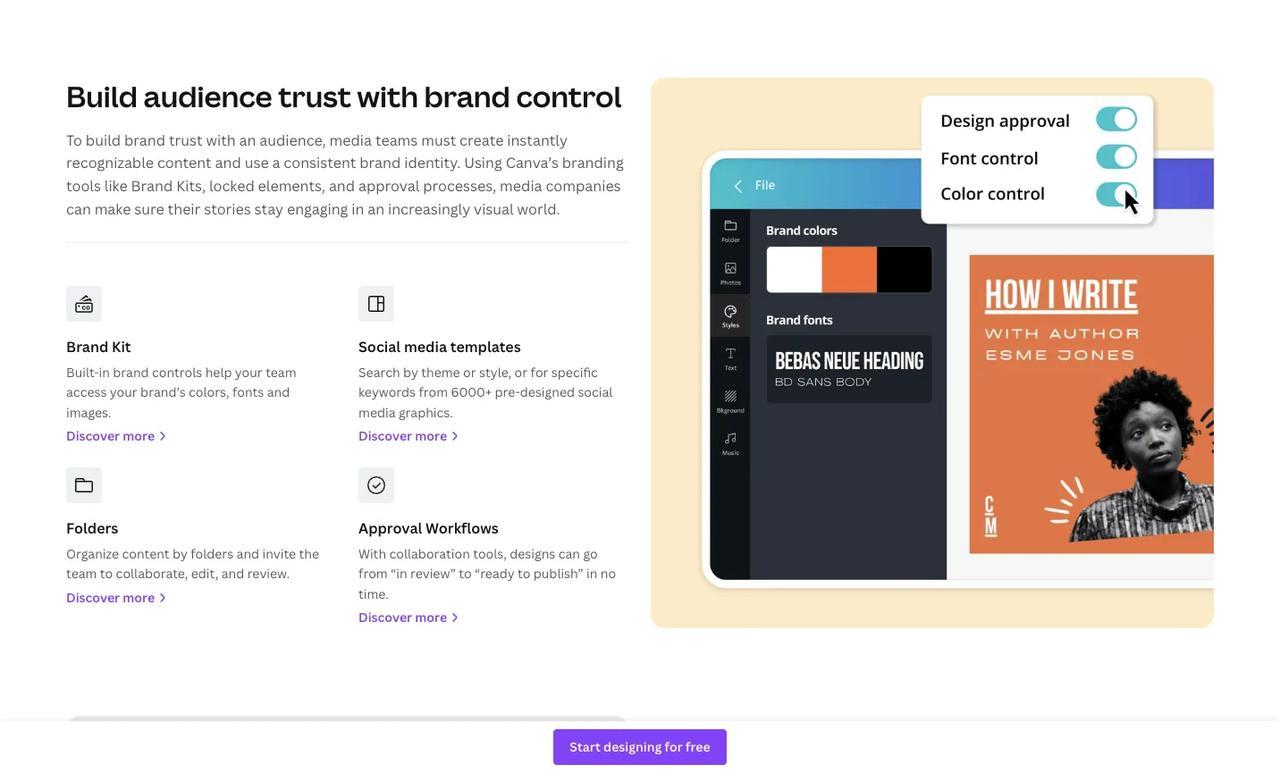 Task type: describe. For each thing, give the bounding box(es) containing it.
hands
[[1079, 715, 1166, 753]]

approval workflows with collaboration tools, designs can go from "in review" to "ready to publish" in no time.
[[358, 519, 616, 602]]

visual storytelling in your own hands
[[651, 715, 1166, 753]]

engaging
[[287, 199, 348, 219]]

tools
[[66, 176, 101, 196]]

team for organize
[[66, 565, 97, 582]]

can inside to build brand trust with an audience, media teams must create instantly recognizable content and use a consistent brand identity. using canva's branding tools like brand kits, locked elements, and approval processes, media companies can make sure their stories stay engaging in an increasingly visual world.
[[66, 199, 91, 219]]

media up consistent
[[329, 130, 372, 150]]

world.
[[517, 199, 560, 219]]

folders
[[66, 519, 118, 538]]

approval
[[358, 176, 420, 196]]

identity.
[[404, 153, 461, 173]]

discover down time.
[[358, 609, 412, 626]]

search
[[358, 364, 400, 381]]

from inside approval workflows with collaboration tools, designs can go from "in review" to "ready to publish" in no time.
[[358, 565, 388, 582]]

branding
[[562, 153, 624, 173]]

to build brand trust with an audience, media teams must create instantly recognizable content and use a consistent brand identity. using canva's branding tools like brand kits, locked elements, and approval processes, media companies can make sure their stories stay engaging in an increasingly visual world.
[[66, 130, 624, 219]]

and inside brand kit built-in brand controls help your team access your brand's colors, fonts and images.
[[267, 384, 290, 401]]

instantly
[[507, 130, 568, 150]]

team for kit
[[266, 364, 296, 381]]

review.
[[247, 565, 290, 582]]

colors,
[[189, 384, 229, 401]]

build audience trust with brand control
[[66, 77, 622, 116]]

build
[[66, 77, 138, 116]]

keywords
[[358, 384, 416, 401]]

locked
[[209, 176, 255, 196]]

increasingly
[[388, 199, 470, 219]]

can inside approval workflows with collaboration tools, designs can go from "in review" to "ready to publish" in no time.
[[558, 545, 580, 562]]

approval
[[358, 519, 422, 538]]

no
[[601, 565, 616, 582]]

built-
[[66, 364, 99, 381]]

brand kit example from canva for media and publishing teams image
[[651, 78, 1214, 628]]

kits,
[[176, 176, 206, 196]]

like
[[104, 176, 128, 196]]

using
[[464, 153, 502, 173]]

brand right build on the top left of page
[[124, 130, 165, 150]]

2 or from the left
[[515, 364, 528, 381]]

audience,
[[259, 130, 326, 150]]

their
[[168, 199, 201, 219]]

social media templates search by theme or style, or for specific keywords from 6000+ pre-designed social media graphics.
[[358, 337, 613, 421]]

and up locked
[[215, 153, 241, 173]]

access
[[66, 384, 107, 401]]

recognizable
[[66, 153, 154, 173]]

theme
[[421, 364, 460, 381]]

organize
[[66, 545, 119, 562]]

invite
[[262, 545, 296, 562]]

and right edit,
[[221, 565, 244, 582]]

images.
[[66, 404, 111, 421]]

consistent
[[284, 153, 356, 173]]

more for built-
[[123, 427, 155, 444]]

collaboration
[[389, 545, 470, 562]]

with
[[358, 545, 386, 562]]

stories
[[204, 199, 251, 219]]

with inside to build brand trust with an audience, media teams must create instantly recognizable content and use a consistent brand identity. using canva's branding tools like brand kits, locked elements, and approval processes, media companies can make sure their stories stay engaging in an increasingly visual world.
[[206, 130, 236, 150]]

sure
[[134, 199, 164, 219]]

make
[[94, 199, 131, 219]]

edit,
[[191, 565, 218, 582]]

build
[[86, 130, 121, 150]]

own
[[1015, 715, 1073, 753]]

visual
[[651, 715, 735, 753]]

discover more for built-
[[66, 427, 155, 444]]

from inside social media templates search by theme or style, or for specific keywords from 6000+ pre-designed social media graphics.
[[419, 384, 448, 401]]

brand inside brand kit built-in brand controls help your team access your brand's colors, fonts and images.
[[66, 337, 108, 357]]

must
[[421, 130, 456, 150]]

discover for kit
[[66, 427, 120, 444]]

control
[[516, 77, 622, 116]]

collaborate,
[[116, 565, 188, 582]]

discover more for content
[[66, 589, 155, 606]]

processes,
[[423, 176, 496, 196]]

discover more for templates
[[358, 427, 447, 444]]

discover more down time.
[[358, 609, 447, 626]]

fonts
[[232, 384, 264, 401]]

brand inside to build brand trust with an audience, media teams must create instantly recognizable content and use a consistent brand identity. using canva's branding tools like brand kits, locked elements, and approval processes, media companies can make sure their stories stay engaging in an increasingly visual world.
[[131, 176, 173, 196]]

visual
[[474, 199, 514, 219]]

trust inside to build brand trust with an audience, media teams must create instantly recognizable content and use a consistent brand identity. using canva's branding tools like brand kits, locked elements, and approval processes, media companies can make sure their stories stay engaging in an increasingly visual world.
[[169, 130, 203, 150]]

0 vertical spatial your
[[235, 364, 263, 381]]

the
[[299, 545, 319, 562]]

to
[[66, 130, 82, 150]]

0 vertical spatial with
[[357, 77, 418, 116]]



Task type: locate. For each thing, give the bounding box(es) containing it.
and up review.
[[237, 545, 259, 562]]

0 vertical spatial brand
[[131, 176, 173, 196]]

graphics.
[[399, 404, 453, 421]]

media down canva's
[[500, 176, 542, 196]]

"ready
[[475, 565, 515, 582]]

pre-
[[495, 384, 520, 401]]

team inside brand kit built-in brand controls help your team access your brand's colors, fonts and images.
[[266, 364, 296, 381]]

brand inside brand kit built-in brand controls help your team access your brand's colors, fonts and images.
[[113, 364, 149, 381]]

0 vertical spatial trust
[[278, 77, 351, 116]]

brand
[[424, 77, 510, 116], [124, 130, 165, 150], [360, 153, 401, 173], [113, 364, 149, 381]]

to down the organize
[[100, 565, 113, 582]]

storytelling
[[741, 715, 905, 753]]

tools,
[[473, 545, 507, 562]]

by inside folders organize content by folders and invite the team to collaborate, edit, and review.
[[173, 545, 188, 562]]

designed
[[520, 384, 575, 401]]

2 vertical spatial your
[[942, 715, 1009, 753]]

discover for media
[[358, 427, 412, 444]]

in inside to build brand trust with an audience, media teams must create instantly recognizable content and use a consistent brand identity. using canva's branding tools like brand kits, locked elements, and approval processes, media companies can make sure their stories stay engaging in an increasingly visual world.
[[352, 199, 364, 219]]

0 horizontal spatial an
[[239, 130, 256, 150]]

and right fonts
[[267, 384, 290, 401]]

for
[[531, 364, 548, 381]]

an
[[239, 130, 256, 150], [368, 199, 384, 219]]

in
[[352, 199, 364, 219], [99, 364, 110, 381], [586, 565, 598, 582], [911, 715, 936, 753]]

discover more link down pre-
[[358, 426, 629, 446]]

your left "own" at the right
[[942, 715, 1009, 753]]

brand's
[[140, 384, 186, 401]]

0 horizontal spatial can
[[66, 199, 91, 219]]

with up teams
[[357, 77, 418, 116]]

can left go
[[558, 545, 580, 562]]

0 horizontal spatial your
[[110, 384, 137, 401]]

1 vertical spatial your
[[110, 384, 137, 401]]

more down review"
[[415, 609, 447, 626]]

companies
[[546, 176, 621, 196]]

0 vertical spatial an
[[239, 130, 256, 150]]

1 vertical spatial with
[[206, 130, 236, 150]]

0 horizontal spatial team
[[66, 565, 97, 582]]

1 horizontal spatial your
[[235, 364, 263, 381]]

discover more link for built-
[[66, 426, 337, 446]]

1 horizontal spatial with
[[357, 77, 418, 116]]

style,
[[479, 364, 512, 381]]

to inside folders organize content by folders and invite the team to collaborate, edit, and review.
[[100, 565, 113, 582]]

time.
[[358, 585, 389, 602]]

from down theme
[[419, 384, 448, 401]]

a
[[272, 153, 280, 173]]

brand
[[131, 176, 173, 196], [66, 337, 108, 357]]

discover more link for templates
[[358, 426, 629, 446]]

1 vertical spatial from
[[358, 565, 388, 582]]

2 horizontal spatial to
[[518, 565, 530, 582]]

2 horizontal spatial your
[[942, 715, 1009, 753]]

specific
[[551, 364, 598, 381]]

discover more down graphics.
[[358, 427, 447, 444]]

team
[[266, 364, 296, 381], [66, 565, 97, 582]]

more for content
[[123, 589, 155, 606]]

brand down "kit" on the top left
[[113, 364, 149, 381]]

content inside to build brand trust with an audience, media teams must create instantly recognizable content and use a consistent brand identity. using canva's branding tools like brand kits, locked elements, and approval processes, media companies can make sure their stories stay engaging in an increasingly visual world.
[[157, 153, 212, 173]]

or up 6000+
[[463, 364, 476, 381]]

0 horizontal spatial to
[[100, 565, 113, 582]]

discover down images.
[[66, 427, 120, 444]]

0 horizontal spatial with
[[206, 130, 236, 150]]

brand up the create
[[424, 77, 510, 116]]

by
[[403, 364, 418, 381], [173, 545, 188, 562]]

audience
[[144, 77, 272, 116]]

in inside approval workflows with collaboration tools, designs can go from "in review" to "ready to publish" in no time.
[[586, 565, 598, 582]]

your
[[235, 364, 263, 381], [110, 384, 137, 401], [942, 715, 1009, 753]]

team inside folders organize content by folders and invite the team to collaborate, edit, and review.
[[66, 565, 97, 582]]

0 horizontal spatial or
[[463, 364, 476, 381]]

media
[[329, 130, 372, 150], [500, 176, 542, 196], [404, 337, 447, 357], [358, 404, 396, 421]]

elements,
[[258, 176, 325, 196]]

more down brand's
[[123, 427, 155, 444]]

0 vertical spatial can
[[66, 199, 91, 219]]

canva's
[[506, 153, 559, 173]]

content up collaborate,
[[122, 545, 170, 562]]

brand up built-
[[66, 337, 108, 357]]

brand up sure
[[131, 176, 173, 196]]

discover more down images.
[[66, 427, 155, 444]]

an down approval
[[368, 199, 384, 219]]

discover more link down "ready
[[358, 608, 629, 628]]

publish"
[[533, 565, 583, 582]]

more down collaborate,
[[123, 589, 155, 606]]

controls
[[152, 364, 202, 381]]

1 vertical spatial can
[[558, 545, 580, 562]]

1 horizontal spatial from
[[419, 384, 448, 401]]

1 to from the left
[[100, 565, 113, 582]]

1 vertical spatial team
[[66, 565, 97, 582]]

6000+
[[451, 384, 492, 401]]

your right access
[[110, 384, 137, 401]]

your up fonts
[[235, 364, 263, 381]]

or
[[463, 364, 476, 381], [515, 364, 528, 381]]

to left "ready
[[459, 565, 472, 582]]

1 horizontal spatial an
[[368, 199, 384, 219]]

help
[[205, 364, 232, 381]]

by left folders
[[173, 545, 188, 562]]

to
[[100, 565, 113, 582], [459, 565, 472, 582], [518, 565, 530, 582]]

more for templates
[[415, 427, 447, 444]]

0 vertical spatial team
[[266, 364, 296, 381]]

templates
[[450, 337, 521, 357]]

go
[[583, 545, 598, 562]]

in inside brand kit built-in brand controls help your team access your brand's colors, fonts and images.
[[99, 364, 110, 381]]

discover more link for content
[[66, 588, 337, 608]]

1 horizontal spatial by
[[403, 364, 418, 381]]

discover more link down colors,
[[66, 426, 337, 446]]

review"
[[410, 565, 456, 582]]

discover more
[[66, 427, 155, 444], [358, 427, 447, 444], [66, 589, 155, 606], [358, 609, 447, 626]]

0 horizontal spatial trust
[[169, 130, 203, 150]]

an up use
[[239, 130, 256, 150]]

workflows
[[426, 519, 499, 538]]

discover
[[66, 427, 120, 444], [358, 427, 412, 444], [66, 589, 120, 606], [358, 609, 412, 626]]

1 horizontal spatial brand
[[131, 176, 173, 196]]

1 horizontal spatial trust
[[278, 77, 351, 116]]

1 horizontal spatial to
[[459, 565, 472, 582]]

team right help
[[266, 364, 296, 381]]

discover more link
[[66, 426, 337, 446], [358, 426, 629, 446], [66, 588, 337, 608], [358, 608, 629, 628]]

media up theme
[[404, 337, 447, 357]]

more down graphics.
[[415, 427, 447, 444]]

brand up approval
[[360, 153, 401, 173]]

0 horizontal spatial by
[[173, 545, 188, 562]]

from
[[419, 384, 448, 401], [358, 565, 388, 582]]

and
[[215, 153, 241, 173], [329, 176, 355, 196], [267, 384, 290, 401], [237, 545, 259, 562], [221, 565, 244, 582]]

or left for at the top left of page
[[515, 364, 528, 381]]

content
[[157, 153, 212, 173], [122, 545, 170, 562]]

1 vertical spatial an
[[368, 199, 384, 219]]

discover down keywords
[[358, 427, 412, 444]]

1 or from the left
[[463, 364, 476, 381]]

folders organize content by folders and invite the team to collaborate, edit, and review.
[[66, 519, 319, 582]]

trust up kits, at the top of the page
[[169, 130, 203, 150]]

1 horizontal spatial team
[[266, 364, 296, 381]]

folders
[[191, 545, 234, 562]]

more
[[123, 427, 155, 444], [415, 427, 447, 444], [123, 589, 155, 606], [415, 609, 447, 626]]

social
[[358, 337, 401, 357]]

use
[[245, 153, 269, 173]]

0 horizontal spatial brand
[[66, 337, 108, 357]]

discover more down the organize
[[66, 589, 155, 606]]

discover down the organize
[[66, 589, 120, 606]]

kit
[[112, 337, 131, 357]]

social
[[578, 384, 613, 401]]

team down the organize
[[66, 565, 97, 582]]

content up kits, at the top of the page
[[157, 153, 212, 173]]

with
[[357, 77, 418, 116], [206, 130, 236, 150]]

create
[[460, 130, 504, 150]]

2 to from the left
[[459, 565, 472, 582]]

0 vertical spatial from
[[419, 384, 448, 401]]

can down tools
[[66, 199, 91, 219]]

1 vertical spatial by
[[173, 545, 188, 562]]

with down the audience
[[206, 130, 236, 150]]

can
[[66, 199, 91, 219], [558, 545, 580, 562]]

media down keywords
[[358, 404, 396, 421]]

1 horizontal spatial or
[[515, 364, 528, 381]]

designs
[[510, 545, 555, 562]]

1 vertical spatial content
[[122, 545, 170, 562]]

0 vertical spatial content
[[157, 153, 212, 173]]

teams
[[375, 130, 418, 150]]

"in
[[391, 565, 407, 582]]

and down consistent
[[329, 176, 355, 196]]

0 horizontal spatial from
[[358, 565, 388, 582]]

stay
[[254, 199, 283, 219]]

1 vertical spatial trust
[[169, 130, 203, 150]]

trust up audience,
[[278, 77, 351, 116]]

brand kit built-in brand controls help your team access your brand's colors, fonts and images.
[[66, 337, 296, 421]]

content inside folders organize content by folders and invite the team to collaborate, edit, and review.
[[122, 545, 170, 562]]

1 horizontal spatial can
[[558, 545, 580, 562]]

3 to from the left
[[518, 565, 530, 582]]

trust
[[278, 77, 351, 116], [169, 130, 203, 150]]

to down designs
[[518, 565, 530, 582]]

by left theme
[[403, 364, 418, 381]]

discover for organize
[[66, 589, 120, 606]]

from up time.
[[358, 565, 388, 582]]

by inside social media templates search by theme or style, or for specific keywords from 6000+ pre-designed social media graphics.
[[403, 364, 418, 381]]

discover more link down edit,
[[66, 588, 337, 608]]

04 mediapublishing image
[[66, 716, 629, 773]]

0 vertical spatial by
[[403, 364, 418, 381]]

1 vertical spatial brand
[[66, 337, 108, 357]]



Task type: vqa. For each thing, say whether or not it's contained in the screenshot.
pre-
yes



